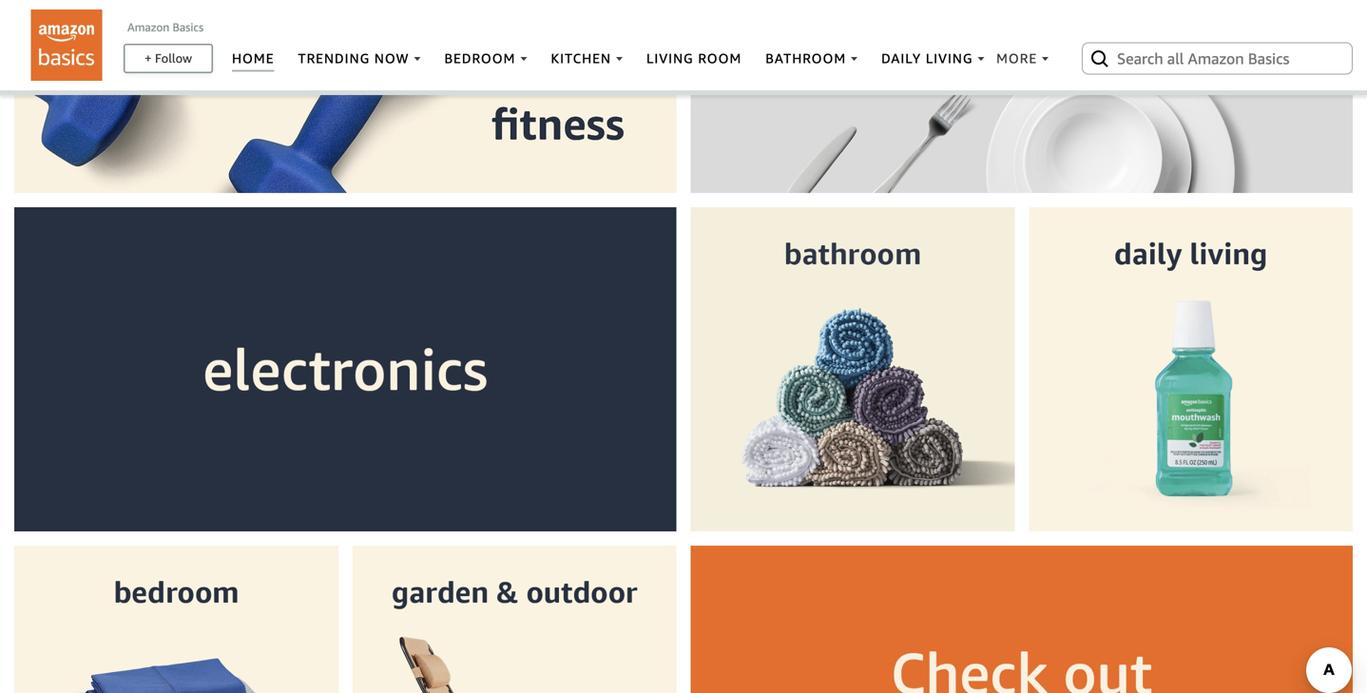 Task type: vqa. For each thing, say whether or not it's contained in the screenshot.
the "search" icon
yes



Task type: locate. For each thing, give the bounding box(es) containing it.
amazon
[[127, 20, 170, 34]]

+ follow
[[145, 51, 192, 66]]

amazon basics link
[[127, 20, 204, 34]]

follow
[[155, 51, 192, 66]]

basics
[[173, 20, 204, 34]]



Task type: describe. For each thing, give the bounding box(es) containing it.
search image
[[1089, 47, 1112, 70]]

Search all Amazon Basics search field
[[1117, 42, 1322, 75]]

amazon basics
[[127, 20, 204, 34]]

amazon basics logo image
[[31, 10, 102, 81]]

+
[[145, 51, 152, 66]]

+ follow button
[[125, 45, 212, 72]]



